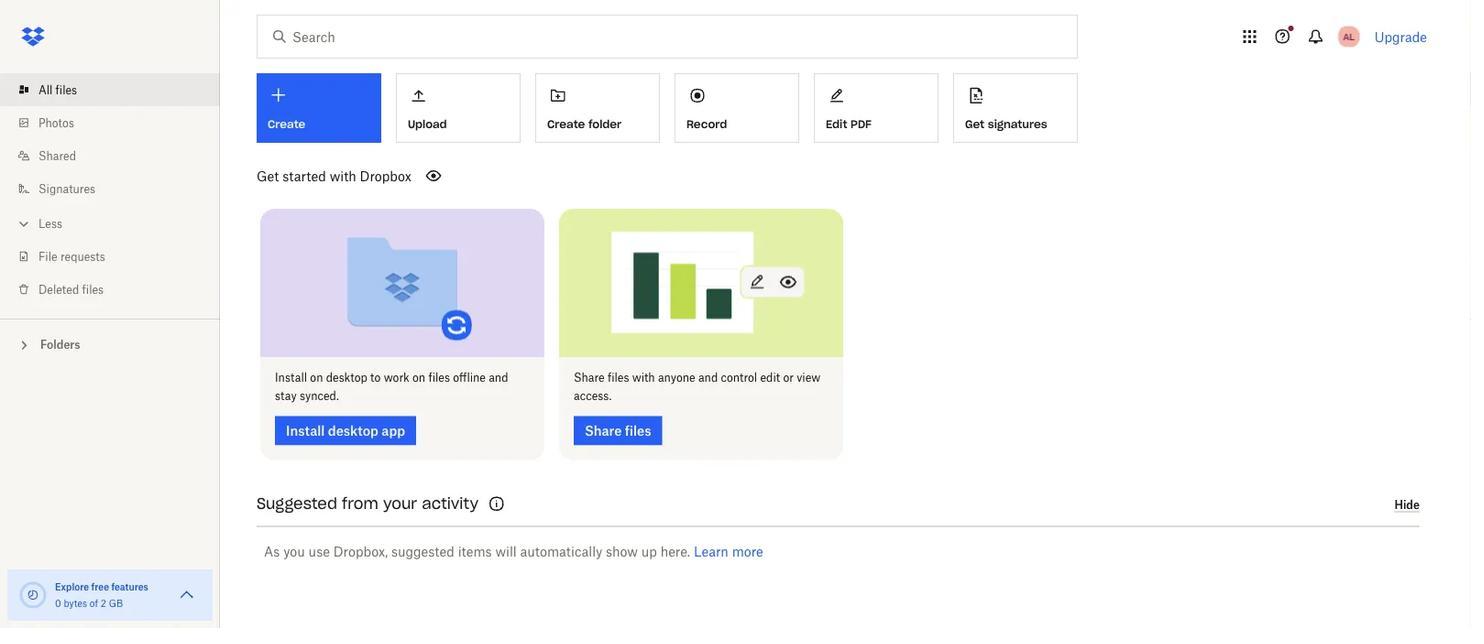 Task type: describe. For each thing, give the bounding box(es) containing it.
share files button
[[574, 417, 662, 446]]

edit pdf
[[826, 117, 872, 131]]

stay
[[275, 390, 297, 403]]

learn
[[694, 544, 729, 560]]

share files
[[585, 423, 651, 439]]

to
[[370, 371, 381, 385]]

deleted files
[[38, 283, 104, 297]]

folders button
[[0, 331, 220, 358]]

hide
[[1394, 498, 1420, 512]]

get for get started with dropbox
[[257, 168, 279, 184]]

dropbox image
[[15, 18, 51, 55]]

upload
[[408, 117, 447, 131]]

signatures link
[[15, 172, 220, 205]]

share for share files
[[585, 423, 622, 439]]

share files with anyone and control edit or view access.
[[574, 371, 821, 403]]

features
[[111, 582, 148, 593]]

you
[[283, 544, 305, 560]]

pdf
[[851, 117, 872, 131]]

explore free features 0 bytes of 2 gb
[[55, 582, 148, 610]]

create button
[[257, 73, 381, 143]]

file
[[38, 250, 57, 264]]

free
[[91, 582, 109, 593]]

automatically
[[520, 544, 602, 560]]

1 on from the left
[[310, 371, 323, 385]]

more
[[732, 544, 763, 560]]

offline
[[453, 371, 486, 385]]

deleted files link
[[15, 273, 220, 306]]

create for create
[[268, 117, 305, 132]]

list containing all files
[[0, 62, 220, 319]]

folder
[[588, 117, 622, 131]]

get signatures
[[965, 117, 1047, 131]]

share for share files with anyone and control edit or view access.
[[574, 371, 605, 385]]

anyone
[[658, 371, 695, 385]]

deleted
[[38, 283, 79, 297]]

and inside share files with anyone and control edit or view access.
[[698, 371, 718, 385]]

here.
[[661, 544, 690, 560]]

activity
[[422, 495, 479, 514]]

files for share files with anyone and control edit or view access.
[[608, 371, 629, 385]]

and inside install on desktop to work on files offline and stay synced.
[[489, 371, 508, 385]]

your
[[383, 495, 417, 514]]

all
[[38, 83, 53, 97]]

use
[[309, 544, 330, 560]]

as you use dropbox, suggested items will automatically show up here. learn more
[[264, 544, 763, 560]]

control
[[721, 371, 757, 385]]

2 on from the left
[[412, 371, 425, 385]]

create folder button
[[535, 73, 660, 143]]

desktop inside button
[[328, 423, 378, 439]]

create folder
[[547, 117, 622, 131]]

file requests link
[[15, 240, 220, 273]]

upload button
[[396, 73, 521, 143]]

all files link
[[15, 73, 220, 106]]

gb
[[109, 598, 123, 610]]

photos
[[38, 116, 74, 130]]

bytes
[[64, 598, 87, 610]]

upgrade link
[[1375, 29, 1427, 44]]

quota usage element
[[18, 581, 48, 610]]

suggested from your activity
[[257, 495, 479, 514]]

hide button
[[1394, 498, 1420, 513]]

dropbox
[[360, 168, 411, 184]]

desktop inside install on desktop to work on files offline and stay synced.
[[326, 371, 367, 385]]

signatures
[[988, 117, 1047, 131]]

al
[[1343, 31, 1355, 42]]

learn more link
[[694, 544, 763, 560]]

2
[[101, 598, 106, 610]]

from
[[342, 495, 378, 514]]

install for install desktop app
[[286, 423, 325, 439]]

view
[[797, 371, 821, 385]]



Task type: locate. For each thing, give the bounding box(es) containing it.
install on desktop to work on files offline and stay synced.
[[275, 371, 508, 403]]

up
[[641, 544, 657, 560]]

dropbox,
[[333, 544, 388, 560]]

edit
[[826, 117, 847, 131]]

1 horizontal spatial with
[[632, 371, 655, 385]]

edit pdf button
[[814, 73, 939, 143]]

1 horizontal spatial on
[[412, 371, 425, 385]]

create inside button
[[547, 117, 585, 131]]

work
[[384, 371, 409, 385]]

synced.
[[300, 390, 339, 403]]

get
[[965, 117, 985, 131], [257, 168, 279, 184]]

record button
[[675, 73, 799, 143]]

with for started
[[330, 168, 356, 184]]

all files
[[38, 83, 77, 97]]

get left "started"
[[257, 168, 279, 184]]

show
[[606, 544, 638, 560]]

all files list item
[[0, 73, 220, 106]]

1 vertical spatial install
[[286, 423, 325, 439]]

share inside button
[[585, 423, 622, 439]]

get for get signatures
[[965, 117, 985, 131]]

1 and from the left
[[489, 371, 508, 385]]

0 horizontal spatial create
[[268, 117, 305, 132]]

share up access. at the bottom of page
[[574, 371, 605, 385]]

0 vertical spatial desktop
[[326, 371, 367, 385]]

install for install on desktop to work on files offline and stay synced.
[[275, 371, 307, 385]]

1 vertical spatial get
[[257, 168, 279, 184]]

upgrade
[[1375, 29, 1427, 44]]

desktop left the to
[[326, 371, 367, 385]]

get left signatures
[[965, 117, 985, 131]]

0 vertical spatial install
[[275, 371, 307, 385]]

share
[[574, 371, 605, 385], [585, 423, 622, 439]]

install inside install on desktop to work on files offline and stay synced.
[[275, 371, 307, 385]]

0 horizontal spatial on
[[310, 371, 323, 385]]

files for deleted files
[[82, 283, 104, 297]]

of
[[90, 598, 98, 610]]

list
[[0, 62, 220, 319]]

access.
[[574, 390, 612, 403]]

create
[[547, 117, 585, 131], [268, 117, 305, 132]]

get signatures button
[[953, 73, 1078, 143]]

create up "started"
[[268, 117, 305, 132]]

create for create folder
[[547, 117, 585, 131]]

files up access. at the bottom of page
[[608, 371, 629, 385]]

desktop
[[326, 371, 367, 385], [328, 423, 378, 439]]

and right offline
[[489, 371, 508, 385]]

started
[[282, 168, 326, 184]]

0 horizontal spatial and
[[489, 371, 508, 385]]

install down "synced."
[[286, 423, 325, 439]]

get started with dropbox
[[257, 168, 411, 184]]

desktop left app on the bottom of page
[[328, 423, 378, 439]]

as
[[264, 544, 280, 560]]

0 horizontal spatial with
[[330, 168, 356, 184]]

2 and from the left
[[698, 371, 718, 385]]

with left anyone
[[632, 371, 655, 385]]

0 vertical spatial with
[[330, 168, 356, 184]]

with for files
[[632, 371, 655, 385]]

less
[[38, 217, 62, 231]]

files for all files
[[56, 83, 77, 97]]

record
[[687, 117, 727, 131]]

install desktop app
[[286, 423, 405, 439]]

Search in folder "Dropbox" text field
[[292, 27, 1039, 47]]

files right deleted on the left
[[82, 283, 104, 297]]

or
[[783, 371, 794, 385]]

files inside button
[[625, 423, 651, 439]]

install desktop app button
[[275, 417, 416, 446]]

shared link
[[15, 139, 220, 172]]

suggested
[[257, 495, 337, 514]]

al button
[[1334, 22, 1364, 51]]

install up stay
[[275, 371, 307, 385]]

suggested
[[391, 544, 455, 560]]

signatures
[[38, 182, 95, 196]]

install inside button
[[286, 423, 325, 439]]

1 vertical spatial desktop
[[328, 423, 378, 439]]

folders
[[40, 338, 80, 352]]

with right "started"
[[330, 168, 356, 184]]

will
[[495, 544, 517, 560]]

1 horizontal spatial get
[[965, 117, 985, 131]]

photos link
[[15, 106, 220, 139]]

create left folder
[[547, 117, 585, 131]]

share inside share files with anyone and control edit or view access.
[[574, 371, 605, 385]]

1 horizontal spatial create
[[547, 117, 585, 131]]

less image
[[15, 215, 33, 233]]

explore
[[55, 582, 89, 593]]

files inside list item
[[56, 83, 77, 97]]

0
[[55, 598, 61, 610]]

file requests
[[38, 250, 105, 264]]

get inside "get signatures" button
[[965, 117, 985, 131]]

0 vertical spatial get
[[965, 117, 985, 131]]

on
[[310, 371, 323, 385], [412, 371, 425, 385]]

1 vertical spatial share
[[585, 423, 622, 439]]

files inside install on desktop to work on files offline and stay synced.
[[428, 371, 450, 385]]

app
[[382, 423, 405, 439]]

with inside share files with anyone and control edit or view access.
[[632, 371, 655, 385]]

0 horizontal spatial get
[[257, 168, 279, 184]]

1 horizontal spatial and
[[698, 371, 718, 385]]

files
[[56, 83, 77, 97], [82, 283, 104, 297], [428, 371, 450, 385], [608, 371, 629, 385], [625, 423, 651, 439]]

files inside share files with anyone and control edit or view access.
[[608, 371, 629, 385]]

on right the work
[[412, 371, 425, 385]]

and left control
[[698, 371, 718, 385]]

edit
[[760, 371, 780, 385]]

files left offline
[[428, 371, 450, 385]]

on up "synced."
[[310, 371, 323, 385]]

requests
[[60, 250, 105, 264]]

files down share files with anyone and control edit or view access.
[[625, 423, 651, 439]]

and
[[489, 371, 508, 385], [698, 371, 718, 385]]

items
[[458, 544, 492, 560]]

0 vertical spatial share
[[574, 371, 605, 385]]

create inside dropdown button
[[268, 117, 305, 132]]

shared
[[38, 149, 76, 163]]

with
[[330, 168, 356, 184], [632, 371, 655, 385]]

files for share files
[[625, 423, 651, 439]]

1 vertical spatial with
[[632, 371, 655, 385]]

install
[[275, 371, 307, 385], [286, 423, 325, 439]]

share down access. at the bottom of page
[[585, 423, 622, 439]]

files right all
[[56, 83, 77, 97]]



Task type: vqa. For each thing, say whether or not it's contained in the screenshot.
IS
no



